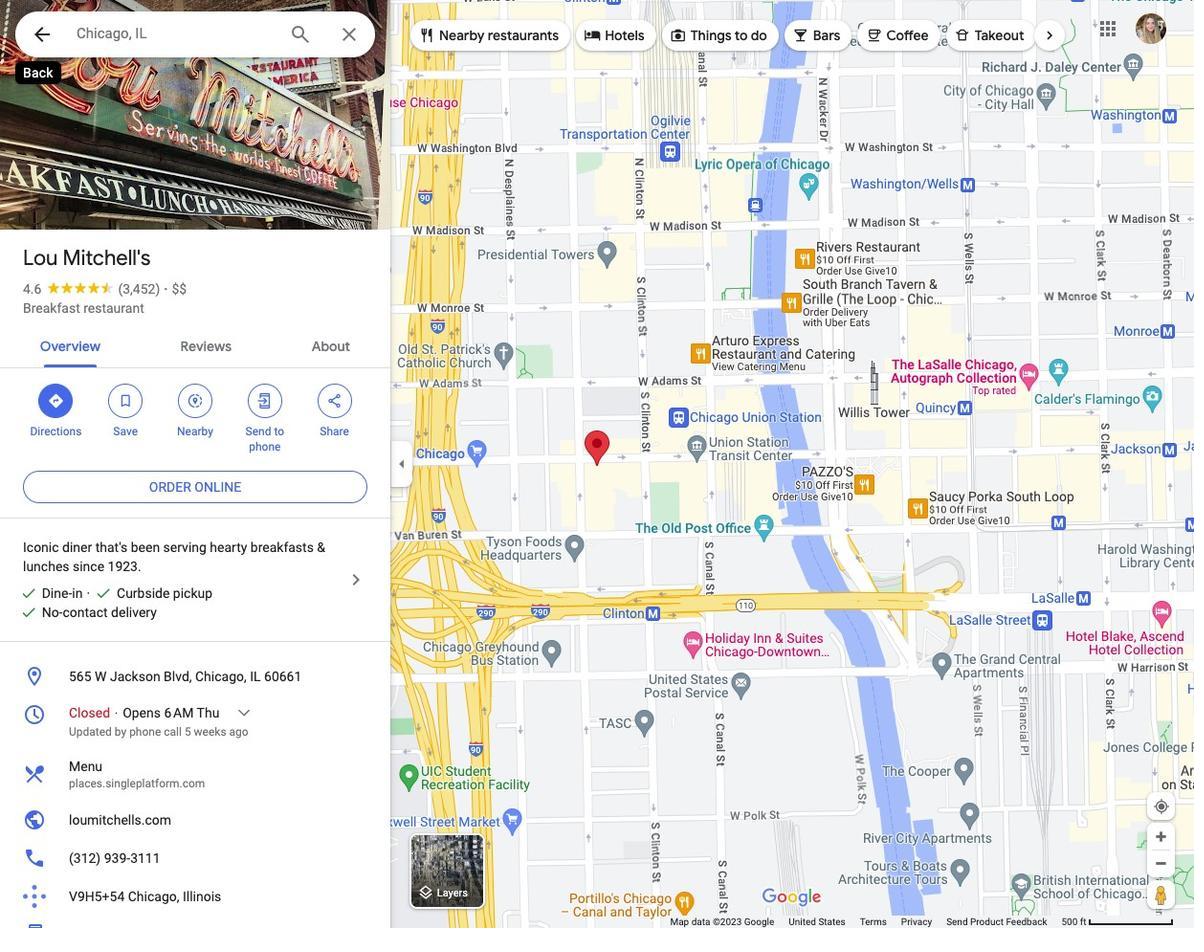 Task type: vqa. For each thing, say whether or not it's contained in the screenshot.
BOS within the the 1 stop 1 hr 2 min bos
no



Task type: describe. For each thing, give the bounding box(es) containing it.

[[31, 21, 54, 48]]

send product feedback
[[947, 917, 1048, 928]]

3,200
[[49, 190, 86, 208]]

no-
[[42, 605, 63, 620]]

mitchell's
[[63, 245, 151, 272]]

to inside  things to do
[[735, 27, 748, 44]]

6 am
[[164, 706, 194, 721]]

hearty
[[210, 540, 247, 555]]

directions
[[30, 425, 82, 438]]

500 ft
[[1062, 917, 1087, 928]]

reviews button
[[165, 322, 247, 368]]

states
[[819, 917, 846, 928]]

· for ·
[[87, 586, 90, 601]]

share
[[320, 425, 349, 438]]

show your location image
[[1154, 798, 1171, 816]]


[[954, 24, 971, 45]]

Chicago, IL field
[[15, 11, 375, 57]]

offers curbside pickup group
[[87, 584, 213, 603]]

1923.
[[108, 559, 141, 574]]

updated
[[69, 726, 112, 739]]

overview button
[[25, 322, 116, 368]]

in
[[72, 586, 83, 601]]

 things to do
[[670, 24, 768, 45]]

about button
[[296, 322, 366, 368]]


[[792, 24, 810, 45]]

 search field
[[15, 11, 375, 61]]

60661
[[264, 669, 302, 685]]

opens
[[123, 706, 161, 721]]

jackson
[[110, 669, 160, 685]]

(312) 939-3111 button
[[0, 840, 391, 878]]

v9h5+54 chicago, illinois button
[[0, 878, 391, 916]]

next page image
[[1042, 27, 1059, 44]]

curbside
[[117, 586, 170, 601]]

$$
[[172, 281, 187, 297]]


[[187, 391, 204, 412]]

 takeout
[[954, 24, 1025, 45]]

lou mitchell's main content
[[0, 0, 391, 929]]

⋅
[[113, 706, 119, 721]]

since
[[73, 559, 104, 574]]

photo of lou mitchell's image
[[0, 0, 391, 261]]

nearby inside " nearby restaurants"
[[439, 27, 485, 44]]

(312) 939-3111
[[69, 851, 160, 866]]

information for lou mitchell's region
[[0, 658, 391, 929]]

map data ©2023 google
[[671, 917, 775, 928]]

contact
[[63, 605, 108, 620]]

send lou mitchell's to your phone image
[[23, 924, 46, 929]]

actions for lou mitchell's region
[[0, 369, 391, 464]]

send for send to phone
[[246, 425, 271, 438]]

to inside send to phone
[[274, 425, 284, 438]]

v9h5+54
[[69, 889, 125, 905]]

updated by phone call 5 weeks ago
[[69, 726, 249, 739]]

iconic diner that's been serving hearty breakfasts & lunches since 1923.
[[23, 540, 326, 574]]

breakfasts
[[251, 540, 314, 555]]

no-contact delivery
[[42, 605, 157, 620]]

google
[[745, 917, 775, 928]]

phone for to
[[249, 440, 281, 454]]


[[866, 24, 883, 45]]

feedback
[[1007, 917, 1048, 928]]

price: moderate element
[[172, 281, 187, 297]]

5
[[185, 726, 191, 739]]

3,200 photos button
[[14, 182, 145, 215]]

4.6 stars image
[[42, 281, 118, 294]]

3,200 photos
[[49, 190, 137, 208]]

lou
[[23, 245, 58, 272]]

show street view coverage image
[[1148, 881, 1176, 909]]

places.singleplatform.com
[[69, 777, 205, 791]]

collapse side panel image
[[392, 454, 413, 475]]

footer inside "google maps" element
[[671, 916, 1062, 929]]

breakfast restaurant
[[23, 301, 144, 316]]

by
[[115, 726, 127, 739]]

save
[[113, 425, 138, 438]]


[[670, 24, 687, 45]]


[[584, 24, 601, 45]]


[[47, 391, 65, 412]]

 bars
[[792, 24, 841, 45]]

united states button
[[789, 916, 846, 929]]

layers
[[437, 888, 468, 900]]

curbside pickup
[[117, 586, 213, 601]]

call
[[164, 726, 182, 739]]

phone for by
[[129, 726, 161, 739]]

bars
[[814, 27, 841, 44]]

been
[[131, 540, 160, 555]]

none field inside chicago, il field
[[77, 22, 274, 45]]

500 ft button
[[1062, 917, 1175, 928]]

939-
[[104, 851, 130, 866]]

(3,452)
[[118, 281, 160, 297]]

blvd,
[[164, 669, 192, 685]]

lou mitchell's
[[23, 245, 151, 272]]

pickup
[[173, 586, 213, 601]]

ft
[[1081, 917, 1087, 928]]

0 horizontal spatial chicago,
[[128, 889, 180, 905]]



Task type: locate. For each thing, give the bounding box(es) containing it.

[[256, 391, 274, 412]]

coffee
[[887, 27, 929, 44]]

1 horizontal spatial chicago,
[[195, 669, 247, 685]]

500
[[1062, 917, 1078, 928]]

tab list containing overview
[[0, 322, 391, 368]]

 hotels
[[584, 24, 645, 45]]

breakfast
[[23, 301, 80, 316]]

privacy button
[[902, 916, 933, 929]]

·
[[164, 281, 168, 297], [87, 586, 90, 601]]

· for · $$
[[164, 281, 168, 297]]

things
[[691, 27, 732, 44]]

zoom out image
[[1155, 857, 1169, 871]]

1 vertical spatial chicago,
[[128, 889, 180, 905]]

menu
[[69, 759, 103, 775]]

1 vertical spatial ·
[[87, 586, 90, 601]]

hours image
[[23, 704, 46, 727]]

chicago, down "3111"
[[128, 889, 180, 905]]

phone inside send to phone
[[249, 440, 281, 454]]

dine-in
[[42, 586, 83, 601]]

that's
[[95, 540, 128, 555]]

· $$
[[164, 281, 187, 297]]

1 vertical spatial phone
[[129, 726, 161, 739]]

zoom in image
[[1155, 830, 1169, 844]]

illinois
[[183, 889, 221, 905]]

online
[[195, 480, 241, 495]]

send for send product feedback
[[947, 917, 968, 928]]

united states
[[789, 917, 846, 928]]

serves dine-in group
[[11, 584, 83, 603]]

restaurants
[[488, 27, 559, 44]]

nearby
[[439, 27, 485, 44], [177, 425, 213, 438]]

1 horizontal spatial to
[[735, 27, 748, 44]]

©2023
[[713, 917, 742, 928]]

delivery
[[111, 605, 157, 620]]

overview
[[40, 338, 101, 355]]


[[117, 391, 134, 412]]

nearby right 
[[439, 27, 485, 44]]

menu places.singleplatform.com
[[69, 759, 205, 791]]

(312)
[[69, 851, 101, 866]]

weeks
[[194, 726, 227, 739]]

phone inside information for lou mitchell's region
[[129, 726, 161, 739]]

do
[[751, 27, 768, 44]]

terms button
[[860, 916, 887, 929]]

565 w jackson blvd, chicago, il 60661 button
[[0, 658, 391, 696]]

565 w jackson blvd, chicago, il 60661
[[69, 669, 302, 685]]

0 vertical spatial send
[[246, 425, 271, 438]]

hotels
[[605, 27, 645, 44]]


[[326, 391, 343, 412]]

nearby down 
[[177, 425, 213, 438]]

nearby inside actions for lou mitchell's region
[[177, 425, 213, 438]]

tab list
[[0, 322, 391, 368]]

1 horizontal spatial phone
[[249, 440, 281, 454]]

closed
[[69, 706, 110, 721]]

send product feedback button
[[947, 916, 1048, 929]]

loumitchells.com link
[[0, 801, 391, 840]]

tab list inside "google maps" element
[[0, 322, 391, 368]]

phone down 
[[249, 440, 281, 454]]

chicago, left il
[[195, 669, 247, 685]]

serving
[[163, 540, 207, 555]]

order online
[[149, 480, 241, 495]]

1 vertical spatial send
[[947, 917, 968, 928]]

show open hours for the week image
[[236, 705, 253, 722]]

send down 
[[246, 425, 271, 438]]

3,452 reviews element
[[118, 281, 160, 297]]

il
[[250, 669, 261, 685]]

· inside offers curbside pickup group
[[87, 586, 90, 601]]

google account: michelle dermenjian  
(michelle.dermenjian@adept.ai) image
[[1136, 13, 1167, 44]]

0 horizontal spatial ·
[[87, 586, 90, 601]]

loumitchells.com
[[69, 813, 171, 828]]

map
[[671, 917, 689, 928]]

· right in
[[87, 586, 90, 601]]

photos
[[90, 190, 137, 208]]

google maps element
[[0, 0, 1195, 929]]

1 vertical spatial to
[[274, 425, 284, 438]]

product
[[971, 917, 1004, 928]]

send left product
[[947, 917, 968, 928]]

available search options for this area region
[[396, 12, 1144, 58]]

0 horizontal spatial phone
[[129, 726, 161, 739]]

phone down closed ⋅ opens 6 am thu
[[129, 726, 161, 739]]


[[418, 24, 436, 45]]

1 horizontal spatial ·
[[164, 281, 168, 297]]

0 horizontal spatial nearby
[[177, 425, 213, 438]]

send
[[246, 425, 271, 438], [947, 917, 968, 928]]

None field
[[77, 22, 274, 45]]

send inside send to phone
[[246, 425, 271, 438]]

reviews
[[181, 338, 232, 355]]

footer
[[671, 916, 1062, 929]]

to left the do
[[735, 27, 748, 44]]

0 vertical spatial ·
[[164, 281, 168, 297]]

v9h5+54 chicago, illinois
[[69, 889, 221, 905]]

to left share
[[274, 425, 284, 438]]

0 vertical spatial phone
[[249, 440, 281, 454]]

0 vertical spatial nearby
[[439, 27, 485, 44]]

1 horizontal spatial send
[[947, 917, 968, 928]]

takeout
[[975, 27, 1025, 44]]

0 vertical spatial to
[[735, 27, 748, 44]]

footer containing map data ©2023 google
[[671, 916, 1062, 929]]

send to phone
[[246, 425, 284, 454]]

breakfast restaurant button
[[23, 299, 144, 318]]

has no-contact delivery group
[[11, 603, 157, 622]]

send inside button
[[947, 917, 968, 928]]

restaurant
[[83, 301, 144, 316]]

w
[[95, 669, 107, 685]]

3111
[[130, 851, 160, 866]]

order online link
[[23, 464, 368, 510]]

0 vertical spatial chicago,
[[195, 669, 247, 685]]

1 vertical spatial nearby
[[177, 425, 213, 438]]

 coffee
[[866, 24, 929, 45]]


[[1050, 24, 1067, 45]]

closed ⋅ opens 6 am thu
[[69, 706, 220, 721]]

 button
[[1042, 12, 1144, 58]]

order
[[149, 480, 191, 495]]

· left $$ on the top of page
[[164, 281, 168, 297]]

about
[[312, 338, 350, 355]]

terms
[[860, 917, 887, 928]]

0 horizontal spatial to
[[274, 425, 284, 438]]

iconic
[[23, 540, 59, 555]]

 button
[[15, 11, 69, 61]]

privacy
[[902, 917, 933, 928]]

 nearby restaurants
[[418, 24, 559, 45]]

dine-
[[42, 586, 72, 601]]

1 horizontal spatial nearby
[[439, 27, 485, 44]]

ago
[[229, 726, 249, 739]]

0 horizontal spatial send
[[246, 425, 271, 438]]

lunches
[[23, 559, 69, 574]]



